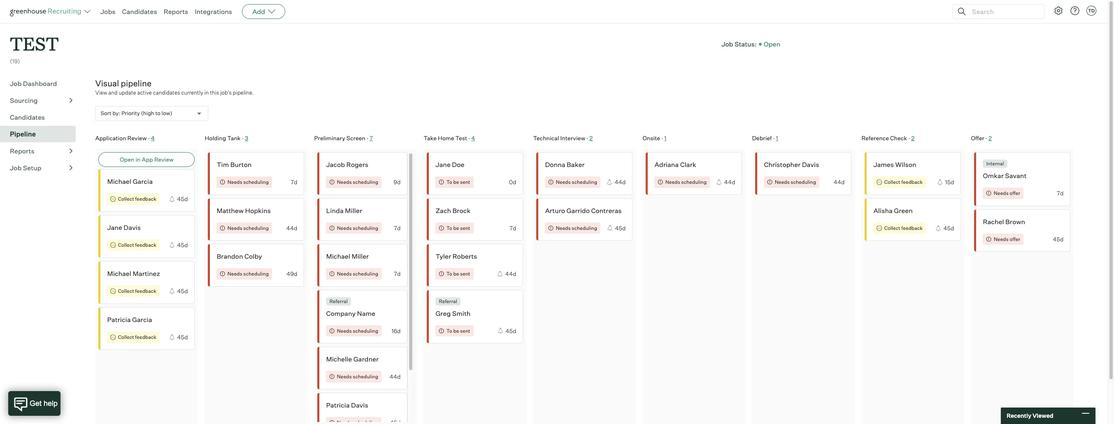 Task type: locate. For each thing, give the bounding box(es) containing it.
collect feedback for michael garcia
[[118, 196, 156, 202]]

2 · from the left
[[242, 135, 244, 142]]

rogers
[[347, 161, 369, 169]]

brandon colby
[[217, 252, 262, 261]]

collect down patricia garcia
[[118, 334, 134, 341]]

needs offer down omkar savant
[[994, 190, 1021, 196]]

needs scheduling for jacob
[[337, 179, 378, 185]]

candidates right jobs link
[[122, 7, 157, 16]]

needs scheduling down company name
[[337, 328, 378, 334]]

1 horizontal spatial patricia
[[326, 401, 350, 410]]

0 vertical spatial job
[[722, 40, 733, 48]]

needs scheduling for michelle
[[337, 374, 378, 380]]

needs scheduling for arturo
[[556, 225, 597, 231]]

needs down tim burton
[[228, 179, 242, 185]]

2 referral from the left
[[439, 298, 457, 305]]

2 horizontal spatial 2
[[989, 135, 992, 142]]

reports left integrations
[[164, 7, 188, 16]]

1 horizontal spatial review
[[154, 156, 174, 163]]

test (19)
[[10, 31, 59, 65]]

needs offer
[[994, 190, 1021, 196], [994, 236, 1021, 242]]

sourcing link
[[10, 95, 72, 105]]

candidates link right jobs link
[[122, 7, 157, 16]]

2 to from the top
[[447, 225, 452, 231]]

needs down 'michelle' on the left bottom
[[337, 374, 352, 380]]

1 horizontal spatial reports link
[[164, 7, 188, 16]]

be down greg smith at the left bottom
[[453, 328, 459, 334]]

job setup link
[[10, 163, 72, 173]]

0 vertical spatial garcia
[[133, 178, 153, 186]]

1 sent from the top
[[460, 179, 470, 185]]

1 vertical spatial reports
[[10, 147, 34, 155]]

feedback for jane davis
[[135, 242, 156, 248]]

1 for adriana clark
[[665, 135, 667, 142]]

referral for greg
[[439, 298, 457, 305]]

0 horizontal spatial candidates
[[10, 113, 45, 121]]

2 offer from the top
[[1010, 236, 1021, 242]]

collect feedback down the jane davis
[[118, 242, 156, 248]]

1 horizontal spatial jane
[[436, 161, 451, 169]]

scheduling
[[243, 179, 269, 185], [353, 179, 378, 185], [572, 179, 597, 185], [682, 179, 707, 185], [791, 179, 816, 185], [243, 225, 269, 231], [353, 225, 378, 231], [572, 225, 597, 231], [243, 271, 269, 277], [353, 271, 378, 277], [353, 328, 378, 334], [353, 374, 378, 380]]

2 right "interview"
[[590, 135, 593, 142]]

4 up app
[[151, 135, 155, 142]]

7d for linda miller
[[394, 225, 401, 232]]

green
[[894, 207, 913, 215]]

0 horizontal spatial reports link
[[10, 146, 72, 156]]

feedback for michael garcia
[[135, 196, 156, 202]]

needs for donna baker
[[556, 179, 571, 185]]

review up the open in app review
[[127, 135, 147, 142]]

0 vertical spatial michael
[[107, 178, 131, 186]]

clark
[[680, 161, 697, 169]]

2
[[590, 135, 593, 142], [912, 135, 915, 142], [989, 135, 992, 142]]

referral up company
[[330, 298, 348, 305]]

to down jane doe
[[447, 179, 452, 185]]

pipeline
[[121, 78, 152, 88]]

0 vertical spatial open
[[764, 40, 781, 48]]

collect feedback down green
[[885, 225, 923, 232]]

scheduling down christopher davis
[[791, 179, 816, 185]]

arturo
[[545, 207, 565, 215]]

take
[[424, 135, 437, 142]]

referral up greg
[[439, 298, 457, 305]]

in
[[204, 89, 209, 96], [136, 156, 141, 163]]

to be sent for roberts
[[447, 271, 470, 277]]

to be sent down doe
[[447, 179, 470, 185]]

smith
[[452, 309, 471, 318]]

sent down the 'brock'
[[460, 225, 470, 231]]

2 needs offer from the top
[[994, 236, 1021, 242]]

sent for tyler roberts
[[460, 271, 470, 277]]

6 · from the left
[[662, 135, 663, 142]]

2 horizontal spatial davis
[[802, 161, 819, 169]]

1 vertical spatial michael
[[326, 252, 350, 261]]

1 vertical spatial needs offer
[[994, 236, 1021, 242]]

brandon
[[217, 252, 243, 261]]

debrief
[[752, 135, 772, 142]]

contreras
[[591, 207, 622, 215]]

job
[[722, 40, 733, 48], [10, 79, 22, 88], [10, 164, 22, 172]]

4 right 'test'
[[472, 135, 475, 142]]

offer down savant on the right of page
[[1010, 190, 1021, 196]]

tim
[[217, 161, 229, 169]]

collect feedback for alisha green
[[885, 225, 923, 232]]

scheduling down "clark"
[[682, 179, 707, 185]]

scheduling for michelle gardner
[[353, 374, 378, 380]]

currently
[[181, 89, 203, 96]]

1 2 from the left
[[590, 135, 593, 142]]

0 vertical spatial needs offer
[[994, 190, 1021, 196]]

reports link left integrations
[[164, 7, 188, 16]]

needs scheduling for michael
[[337, 271, 378, 277]]

review right app
[[154, 156, 174, 163]]

by:
[[113, 110, 120, 116]]

needs scheduling down burton
[[228, 179, 269, 185]]

scheduling down colby
[[243, 271, 269, 277]]

(high
[[141, 110, 154, 116]]

0 horizontal spatial candidates link
[[10, 112, 72, 122]]

1 be from the top
[[453, 179, 459, 185]]

sent down doe
[[460, 179, 470, 185]]

1 to be sent from the top
[[447, 179, 470, 185]]

3 sent from the top
[[460, 271, 470, 277]]

collect down the jane davis
[[118, 242, 134, 248]]

3
[[245, 135, 248, 142]]

1 horizontal spatial in
[[204, 89, 209, 96]]

collect for jane davis
[[118, 242, 134, 248]]

to be sent down the 'brock'
[[447, 225, 470, 231]]

· right "interview"
[[587, 135, 588, 142]]

job up the sourcing on the left top
[[10, 79, 22, 88]]

needs scheduling
[[228, 179, 269, 185], [337, 179, 378, 185], [556, 179, 597, 185], [666, 179, 707, 185], [775, 179, 816, 185], [228, 225, 269, 231], [337, 225, 378, 231], [556, 225, 597, 231], [228, 271, 269, 277], [337, 271, 378, 277], [337, 328, 378, 334], [337, 374, 378, 380]]

reports link up job setup link
[[10, 146, 72, 156]]

miller
[[345, 207, 362, 215], [352, 252, 369, 261]]

0 horizontal spatial referral
[[330, 298, 348, 305]]

feedback
[[902, 179, 923, 185], [135, 196, 156, 202], [902, 225, 923, 232], [135, 242, 156, 248], [135, 288, 156, 295], [135, 334, 156, 341]]

collect feedback down michael garcia
[[118, 196, 156, 202]]

0 vertical spatial review
[[127, 135, 147, 142]]

2 right offer
[[989, 135, 992, 142]]

scheduling down rogers
[[353, 179, 378, 185]]

2 right check
[[912, 135, 915, 142]]

1 vertical spatial open
[[120, 156, 134, 163]]

needs down company
[[337, 328, 352, 334]]

collect
[[885, 179, 901, 185], [118, 196, 134, 202], [885, 225, 901, 232], [118, 242, 134, 248], [118, 288, 134, 295], [118, 334, 134, 341]]

2 vertical spatial davis
[[351, 401, 368, 410]]

needs scheduling down rogers
[[337, 179, 378, 185]]

collect down michael garcia
[[118, 196, 134, 202]]

needs scheduling down baker
[[556, 179, 597, 185]]

candidates link up pipeline link at the top left of page
[[10, 112, 72, 122]]

be down doe
[[453, 179, 459, 185]]

jane for jane davis
[[107, 224, 122, 232]]

45d for alisha green
[[944, 225, 955, 232]]

this
[[210, 89, 219, 96]]

1 horizontal spatial 1
[[776, 135, 778, 142]]

4 be from the top
[[453, 328, 459, 334]]

to be sent for doe
[[447, 179, 470, 185]]

to be sent down tyler roberts
[[447, 271, 470, 277]]

review
[[127, 135, 147, 142], [154, 156, 174, 163]]

onsite
[[643, 135, 660, 142]]

1 horizontal spatial davis
[[351, 401, 368, 410]]

patricia for patricia davis
[[326, 401, 350, 410]]

feedback for michael martinez
[[135, 288, 156, 295]]

christopher davis
[[764, 161, 819, 169]]

brock
[[453, 207, 471, 215]]

greg smith
[[436, 309, 471, 318]]

1 1 from the left
[[665, 135, 667, 142]]

needs scheduling down garrido
[[556, 225, 597, 231]]

· right onsite
[[662, 135, 663, 142]]

0 vertical spatial candidates
[[122, 7, 157, 16]]

tyler roberts
[[436, 252, 477, 261]]

scheduling for brandon colby
[[243, 271, 269, 277]]

scheduling down 'michael miller'
[[353, 271, 378, 277]]

1 horizontal spatial candidates
[[122, 7, 157, 16]]

· left 7
[[367, 135, 368, 142]]

1 vertical spatial davis
[[124, 224, 141, 232]]

collect feedback
[[885, 179, 923, 185], [118, 196, 156, 202], [885, 225, 923, 232], [118, 242, 156, 248], [118, 288, 156, 295], [118, 334, 156, 341]]

3 be from the top
[[453, 271, 459, 277]]

needs down brandon colby
[[228, 271, 242, 277]]

5 · from the left
[[587, 135, 588, 142]]

2 to be sent from the top
[[447, 225, 470, 231]]

feedback down michael garcia
[[135, 196, 156, 202]]

internal
[[987, 161, 1004, 167]]

1 vertical spatial patricia
[[326, 401, 350, 410]]

collect feedback for jane davis
[[118, 242, 156, 248]]

2 1 from the left
[[776, 135, 778, 142]]

holding tank · 3
[[205, 135, 248, 142]]

needs scheduling down 'michael miller'
[[337, 271, 378, 277]]

0 horizontal spatial 1
[[665, 135, 667, 142]]

priority
[[122, 110, 140, 116]]

in left this
[[204, 89, 209, 96]]

scheduling down burton
[[243, 179, 269, 185]]

0 vertical spatial in
[[204, 89, 209, 96]]

16d
[[392, 328, 401, 335]]

matthew hopkins
[[217, 207, 271, 215]]

2 be from the top
[[453, 225, 459, 231]]

1 vertical spatial jane
[[107, 224, 122, 232]]

scheduling for arturo garrido contreras
[[572, 225, 597, 231]]

offer down brown
[[1010, 236, 1021, 242]]

garcia
[[133, 178, 153, 186], [132, 316, 152, 324]]

to be sent for brock
[[447, 225, 470, 231]]

to down tyler
[[447, 271, 452, 277]]

technical
[[533, 135, 559, 142]]

patricia
[[107, 316, 131, 324], [326, 401, 350, 410]]

job left setup
[[10, 164, 22, 172]]

active
[[137, 89, 152, 96]]

be for brock
[[453, 225, 459, 231]]

0 horizontal spatial jane
[[107, 224, 122, 232]]

needs scheduling for adriana
[[666, 179, 707, 185]]

needs scheduling down michelle gardner
[[337, 374, 378, 380]]

davis for patricia davis
[[351, 401, 368, 410]]

needs scheduling down "clark"
[[666, 179, 707, 185]]

dashboard
[[23, 79, 57, 88]]

needs for matthew hopkins
[[228, 225, 242, 231]]

0 horizontal spatial patricia
[[107, 316, 131, 324]]

hopkins
[[245, 207, 271, 215]]

· left the "3"
[[242, 135, 244, 142]]

view
[[95, 89, 107, 96]]

scheduling down name
[[353, 328, 378, 334]]

needs scheduling for donna
[[556, 179, 597, 185]]

needs for michael miller
[[337, 271, 352, 277]]

open left app
[[120, 156, 134, 163]]

0 horizontal spatial in
[[136, 156, 141, 163]]

low)
[[162, 110, 172, 116]]

· right debrief
[[773, 135, 775, 142]]

sort
[[101, 110, 111, 116]]

0 horizontal spatial davis
[[124, 224, 141, 232]]

reports link
[[164, 7, 188, 16], [10, 146, 72, 156]]

feedback down wilson
[[902, 179, 923, 185]]

1 vertical spatial miller
[[352, 252, 369, 261]]

scheduling down "hopkins"
[[243, 225, 269, 231]]

needs down arturo
[[556, 225, 571, 231]]

3 2 from the left
[[989, 135, 992, 142]]

sent for jane doe
[[460, 179, 470, 185]]

interview
[[561, 135, 586, 142]]

0 horizontal spatial open
[[120, 156, 134, 163]]

1 vertical spatial garcia
[[132, 316, 152, 324]]

0 vertical spatial patricia
[[107, 316, 131, 324]]

job setup
[[10, 164, 41, 172]]

needs down 'michael miller'
[[337, 271, 352, 277]]

7d for michael miller
[[394, 271, 401, 278]]

4 sent from the top
[[460, 328, 470, 334]]

2 2 from the left
[[912, 135, 915, 142]]

visual pipeline view and update active candidates currently in this job's pipeline.
[[95, 78, 254, 96]]

collect feedback down patricia garcia
[[118, 334, 156, 341]]

needs down "adriana clark"
[[666, 179, 680, 185]]

scheduling down arturo garrido contreras
[[572, 225, 597, 231]]

to for tyler
[[447, 271, 452, 277]]

gardner
[[354, 355, 379, 364]]

1 vertical spatial in
[[136, 156, 141, 163]]

needs down omkar savant
[[994, 190, 1009, 196]]

0 vertical spatial offer
[[1010, 190, 1021, 196]]

to down zach brock
[[447, 225, 452, 231]]

collect down alisha green
[[885, 225, 901, 232]]

candidates
[[153, 89, 180, 96]]

1 horizontal spatial referral
[[439, 298, 457, 305]]

3 to be sent from the top
[[447, 271, 470, 277]]

45d for michael garcia
[[177, 196, 188, 203]]

pipeline
[[10, 130, 36, 138]]

·
[[148, 135, 150, 142], [242, 135, 244, 142], [367, 135, 368, 142], [469, 135, 470, 142], [587, 135, 588, 142], [662, 135, 663, 142], [773, 135, 775, 142], [909, 135, 910, 142], [986, 135, 988, 142]]

needs down jacob rogers
[[337, 179, 352, 185]]

holding
[[205, 135, 226, 142]]

needs for adriana clark
[[666, 179, 680, 185]]

1 vertical spatial offer
[[1010, 236, 1021, 242]]

1 vertical spatial reports link
[[10, 146, 72, 156]]

0 vertical spatial miller
[[345, 207, 362, 215]]

michael miller
[[326, 252, 369, 261]]

2 for baker
[[590, 135, 593, 142]]

1 right onsite
[[665, 135, 667, 142]]

collect for michael martinez
[[118, 288, 134, 295]]

4 to be sent from the top
[[447, 328, 470, 334]]

1 needs offer from the top
[[994, 190, 1021, 196]]

offer for 45d
[[1010, 236, 1021, 242]]

to be sent down smith in the bottom of the page
[[447, 328, 470, 334]]

to down greg smith at the left bottom
[[447, 328, 452, 334]]

3 to from the top
[[447, 271, 452, 277]]

needs down linda miller
[[337, 225, 352, 231]]

1 right debrief
[[776, 135, 778, 142]]

2 sent from the top
[[460, 225, 470, 231]]

colby
[[245, 252, 262, 261]]

reference check · 2
[[862, 135, 915, 142]]

needs scheduling down linda miller
[[337, 225, 378, 231]]

7 · from the left
[[773, 135, 775, 142]]

· right check
[[909, 135, 910, 142]]

reports down "pipeline"
[[10, 147, 34, 155]]

1 vertical spatial candidates
[[10, 113, 45, 121]]

1 offer from the top
[[1010, 190, 1021, 196]]

1 · from the left
[[148, 135, 150, 142]]

open for open
[[764, 40, 781, 48]]

job left status:
[[722, 40, 733, 48]]

omkar
[[983, 172, 1004, 180]]

offer · 2
[[971, 135, 992, 142]]

needs scheduling for tim
[[228, 179, 269, 185]]

44d
[[615, 179, 626, 186], [725, 179, 736, 186], [834, 179, 845, 186], [286, 225, 297, 232], [506, 271, 516, 278], [390, 374, 401, 381]]

needs offer down rachel brown
[[994, 236, 1021, 242]]

jane doe
[[436, 161, 465, 169]]

0 vertical spatial candidates link
[[122, 7, 157, 16]]

viewed
[[1033, 413, 1054, 420]]

needs scheduling down colby
[[228, 271, 269, 277]]

candidates down the sourcing on the left top
[[10, 113, 45, 121]]

greenhouse recruiting image
[[10, 7, 84, 16]]

collect feedback for james wilson
[[885, 179, 923, 185]]

feedback down green
[[902, 225, 923, 232]]

job for job dashboard
[[10, 79, 22, 88]]

adriana clark
[[655, 161, 697, 169]]

sent down roberts at the left bottom of the page
[[460, 271, 470, 277]]

collect down james wilson
[[885, 179, 901, 185]]

garcia for michael garcia
[[133, 178, 153, 186]]

1 horizontal spatial reports
[[164, 7, 188, 16]]

1 horizontal spatial open
[[764, 40, 781, 48]]

· right 'test'
[[469, 135, 470, 142]]

zach brock
[[436, 207, 471, 215]]

rachel
[[983, 218, 1004, 226]]

scheduling down gardner
[[353, 374, 378, 380]]

2 vertical spatial michael
[[107, 270, 131, 278]]

· right offer
[[986, 135, 988, 142]]

michelle gardner
[[326, 355, 379, 364]]

0 horizontal spatial review
[[127, 135, 147, 142]]

davis for jane davis
[[124, 224, 141, 232]]

needs down rachel brown
[[994, 236, 1009, 242]]

offer
[[1010, 190, 1021, 196], [1010, 236, 1021, 242]]

collect feedback down michael martinez at left bottom
[[118, 288, 156, 295]]

roberts
[[453, 252, 477, 261]]

1 horizontal spatial 4
[[472, 135, 475, 142]]

0 vertical spatial jane
[[436, 161, 451, 169]]

to be sent
[[447, 179, 470, 185], [447, 225, 470, 231], [447, 271, 470, 277], [447, 328, 470, 334]]

feedback for patricia garcia
[[135, 334, 156, 341]]

feedback down patricia garcia
[[135, 334, 156, 341]]

0 vertical spatial davis
[[802, 161, 819, 169]]

sent for zach brock
[[460, 225, 470, 231]]

sent down smith in the bottom of the page
[[460, 328, 470, 334]]

be for doe
[[453, 179, 459, 185]]

open
[[764, 40, 781, 48], [120, 156, 134, 163]]

4
[[151, 135, 155, 142], [472, 135, 475, 142]]

be down zach brock
[[453, 225, 459, 231]]

needs for rachel brown
[[994, 236, 1009, 242]]

45d for arturo garrido contreras
[[615, 225, 626, 232]]

michael for michael garcia
[[107, 178, 131, 186]]

onsite · 1
[[643, 135, 667, 142]]

in left app
[[136, 156, 141, 163]]

needs down christopher
[[775, 179, 790, 185]]

feedback for james wilson
[[902, 179, 923, 185]]

4 · from the left
[[469, 135, 470, 142]]

job for job setup
[[10, 164, 22, 172]]

1 referral from the left
[[330, 298, 348, 305]]

needs down matthew
[[228, 225, 242, 231]]

3 · from the left
[[367, 135, 368, 142]]

screen
[[347, 135, 366, 142]]

needs for michelle gardner
[[337, 374, 352, 380]]

burton
[[230, 161, 252, 169]]

savant
[[1006, 172, 1027, 180]]

0 horizontal spatial 4
[[151, 135, 155, 142]]

patricia davis button
[[318, 393, 408, 424], [318, 393, 408, 424]]

preliminary
[[314, 135, 345, 142]]

1 horizontal spatial 2
[[912, 135, 915, 142]]

2 vertical spatial job
[[10, 164, 22, 172]]

0 horizontal spatial 2
[[590, 135, 593, 142]]

0 horizontal spatial reports
[[10, 147, 34, 155]]

1 vertical spatial job
[[10, 79, 22, 88]]

scheduling down baker
[[572, 179, 597, 185]]

configure image
[[1054, 6, 1064, 16]]

1 to from the top
[[447, 179, 452, 185]]

open for open in app review
[[120, 156, 134, 163]]



Task type: describe. For each thing, give the bounding box(es) containing it.
needs for brandon colby
[[228, 271, 242, 277]]

needs scheduling for matthew
[[228, 225, 269, 231]]

technical interview · 2
[[533, 135, 593, 142]]

collect feedback for michael martinez
[[118, 288, 156, 295]]

scheduling for christopher davis
[[791, 179, 816, 185]]

9 · from the left
[[986, 135, 988, 142]]

jacob rogers
[[326, 161, 369, 169]]

davis for christopher davis
[[802, 161, 819, 169]]

job dashboard
[[10, 79, 57, 88]]

garrido
[[567, 207, 590, 215]]

needs for christopher davis
[[775, 179, 790, 185]]

needs for jacob rogers
[[337, 179, 352, 185]]

8 · from the left
[[909, 135, 910, 142]]

pipeline.
[[233, 89, 254, 96]]

feedback for alisha green
[[902, 225, 923, 232]]

miller for linda miller
[[345, 207, 362, 215]]

michelle
[[326, 355, 352, 364]]

45d for jane davis
[[177, 242, 188, 249]]

michael martinez
[[107, 270, 160, 278]]

referral for company
[[330, 298, 348, 305]]

greg
[[436, 309, 451, 318]]

td button
[[1087, 6, 1097, 16]]

scheduling for matthew hopkins
[[243, 225, 269, 231]]

2 for wilson
[[912, 135, 915, 142]]

pipeline link
[[10, 129, 72, 139]]

miller for michael miller
[[352, 252, 369, 261]]

adriana
[[655, 161, 679, 169]]

doe
[[452, 161, 465, 169]]

needs scheduling for brandon
[[228, 271, 269, 277]]

0 vertical spatial reports
[[164, 7, 188, 16]]

offer
[[971, 135, 985, 142]]

tyler
[[436, 252, 451, 261]]

garcia for patricia garcia
[[132, 316, 152, 324]]

debrief · 1
[[752, 135, 778, 142]]

patricia garcia
[[107, 316, 152, 324]]

15d
[[946, 179, 955, 186]]

scheduling for adriana clark
[[682, 179, 707, 185]]

1 4 from the left
[[151, 135, 155, 142]]

collect for james wilson
[[885, 179, 901, 185]]

candidates inside candidates link
[[10, 113, 45, 121]]

needs for arturo garrido contreras
[[556, 225, 571, 231]]

7d for zach brock
[[510, 225, 516, 232]]

to
[[155, 110, 160, 116]]

patricia for patricia garcia
[[107, 316, 131, 324]]

michael garcia
[[107, 178, 153, 186]]

collect for alisha green
[[885, 225, 901, 232]]

jobs link
[[100, 7, 115, 16]]

offer for 7d
[[1010, 190, 1021, 196]]

test
[[456, 135, 467, 142]]

scheduling for jacob rogers
[[353, 179, 378, 185]]

Search text field
[[970, 6, 1037, 17]]

company name
[[326, 309, 375, 318]]

james wilson
[[874, 161, 917, 169]]

(19)
[[10, 58, 20, 65]]

open in app review link
[[99, 152, 195, 167]]

baker
[[567, 161, 585, 169]]

james
[[874, 161, 894, 169]]

needs offer for 7d
[[994, 190, 1021, 196]]

app
[[142, 156, 153, 163]]

alisha green
[[874, 207, 913, 215]]

job dashboard link
[[10, 79, 72, 88]]

michael for michael martinez
[[107, 270, 131, 278]]

45d for michael martinez
[[177, 288, 188, 295]]

td button
[[1085, 4, 1098, 17]]

add
[[252, 7, 265, 16]]

name
[[357, 309, 375, 318]]

recently
[[1007, 413, 1032, 420]]

0 vertical spatial reports link
[[164, 7, 188, 16]]

be for roberts
[[453, 271, 459, 277]]

alisha
[[874, 207, 893, 215]]

needs scheduling for christopher
[[775, 179, 816, 185]]

take home test · 4
[[424, 135, 475, 142]]

add button
[[242, 4, 285, 19]]

to for zach
[[447, 225, 452, 231]]

linda
[[326, 207, 344, 215]]

visual
[[95, 78, 119, 88]]

status:
[[735, 40, 757, 48]]

jane for jane doe
[[436, 161, 451, 169]]

reports inside 'link'
[[10, 147, 34, 155]]

wilson
[[896, 161, 917, 169]]

collect feedback for patricia garcia
[[118, 334, 156, 341]]

9d
[[394, 179, 401, 186]]

collect for patricia garcia
[[118, 334, 134, 341]]

jobs
[[100, 7, 115, 16]]

donna
[[545, 161, 566, 169]]

job's
[[220, 89, 232, 96]]

7d for tim burton
[[291, 179, 297, 186]]

needs for tim burton
[[228, 179, 242, 185]]

company
[[326, 309, 356, 318]]

to for jane
[[447, 179, 452, 185]]

linda miller
[[326, 207, 362, 215]]

martinez
[[133, 270, 160, 278]]

7
[[370, 135, 373, 142]]

scheduling for linda miller
[[353, 225, 378, 231]]

application
[[95, 135, 126, 142]]

home
[[438, 135, 454, 142]]

sort by: priority (high to low)
[[101, 110, 172, 116]]

tim burton
[[217, 161, 252, 169]]

application review · 4
[[95, 135, 155, 142]]

michael for michael miller
[[326, 252, 350, 261]]

scheduling for donna baker
[[572, 179, 597, 185]]

integrations
[[195, 7, 232, 16]]

collect for michael garcia
[[118, 196, 134, 202]]

job for job status:
[[722, 40, 733, 48]]

1 horizontal spatial candidates link
[[122, 7, 157, 16]]

integrations link
[[195, 7, 232, 16]]

brown
[[1006, 218, 1026, 226]]

tank
[[227, 135, 241, 142]]

job status:
[[722, 40, 757, 48]]

jane davis
[[107, 224, 141, 232]]

td
[[1089, 8, 1095, 14]]

arturo garrido contreras
[[545, 207, 622, 215]]

4 to from the top
[[447, 328, 452, 334]]

1 for christopher davis
[[776, 135, 778, 142]]

2 4 from the left
[[472, 135, 475, 142]]

45d for patricia garcia
[[177, 334, 188, 341]]

needs scheduling for linda
[[337, 225, 378, 231]]

1 vertical spatial candidates link
[[10, 112, 72, 122]]

needs offer for 45d
[[994, 236, 1021, 242]]

needs for linda miller
[[337, 225, 352, 231]]

scheduling for tim burton
[[243, 179, 269, 185]]

scheduling for michael miller
[[353, 271, 378, 277]]

matthew
[[217, 207, 244, 215]]

1 vertical spatial review
[[154, 156, 174, 163]]

in inside visual pipeline view and update active candidates currently in this job's pipeline.
[[204, 89, 209, 96]]

update
[[119, 89, 136, 96]]

0d
[[509, 179, 516, 186]]



Task type: vqa. For each thing, say whether or not it's contained in the screenshot.
27
no



